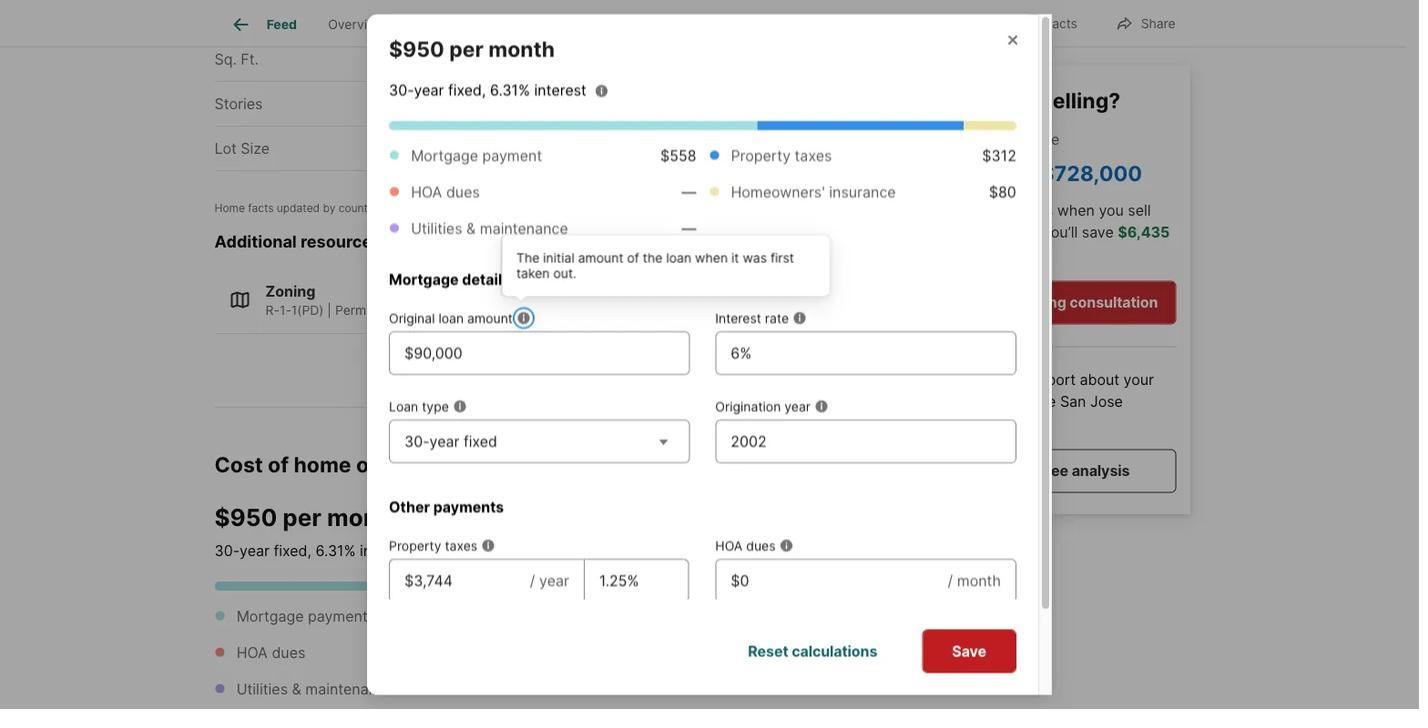 Task type: describe. For each thing, give the bounding box(es) containing it.
value
[[964, 393, 1000, 411]]

of inside the initial amount of the loan when it was first taken out.
[[627, 250, 640, 265]]

calculations
[[792, 643, 878, 661]]

by
[[323, 202, 336, 216]]

other
[[389, 498, 430, 516]]

schools tab
[[771, 3, 850, 46]]

1 vertical spatial taxes
[[445, 538, 478, 554]]

1 vertical spatial 30-year fixed, 6.31% interest
[[215, 543, 412, 560]]

resources
[[301, 232, 381, 252]]

original loan amount
[[389, 310, 513, 326]]

and
[[1004, 393, 1030, 411]]

property details tab
[[401, 3, 528, 46]]

r-
[[266, 304, 280, 319]]

dues for fixed,
[[446, 183, 480, 201]]

updated
[[277, 202, 320, 216]]

payment for month
[[308, 608, 368, 626]]

ft.
[[241, 51, 259, 69]]

utilities for month
[[237, 681, 288, 699]]

feed link
[[230, 14, 297, 36]]

request
[[967, 462, 1026, 480]]

payments
[[434, 498, 504, 516]]

additional
[[215, 232, 297, 252]]

your
[[1124, 371, 1155, 389]]

request a free analysis button
[[921, 450, 1177, 493]]

overview tab
[[313, 3, 401, 46]]

ownership
[[356, 453, 465, 478]]

sq.
[[215, 51, 237, 69]]

1 vertical spatial 6.31%
[[316, 543, 356, 560]]

hoa for fixed,
[[411, 183, 442, 201]]

of for month
[[268, 453, 289, 478]]

0 horizontal spatial interest
[[360, 543, 412, 560]]

sale
[[543, 17, 569, 32]]

2 vertical spatial 30-
[[215, 543, 240, 560]]

edit
[[1019, 16, 1042, 31]]

maintenance for month
[[306, 681, 394, 699]]

you
[[1099, 202, 1124, 219]]

$950 per month inside dialog
[[389, 36, 555, 62]]

utilities for fixed,
[[411, 219, 463, 237]]

$558
[[661, 146, 697, 164]]

out.
[[554, 266, 577, 281]]

origination
[[716, 399, 781, 414]]

public facts tab
[[664, 3, 771, 46]]

the
[[517, 250, 540, 265]]

oct 27, 2023
[[436, 202, 502, 216]]

other payments
[[389, 498, 504, 516]]

with
[[921, 224, 950, 241]]

family,
[[444, 304, 486, 319]]

hoa for month
[[237, 645, 268, 662]]

2 vertical spatial month
[[958, 572, 1002, 590]]

save
[[953, 643, 987, 661]]

save
[[1082, 224, 1114, 241]]

1 horizontal spatial property taxes
[[731, 146, 832, 164]]

2 horizontal spatial utilities & maintenance
[[716, 627, 853, 642]]

$950 per month dialog
[[367, 14, 1053, 696]]

original
[[389, 310, 435, 326]]

home inside get an in-depth report about your home value and the
[[921, 393, 959, 411]]

lot
[[215, 140, 237, 158]]

interest inside the $950 per month dialog
[[535, 81, 587, 98]]

maintenance for fixed,
[[480, 219, 569, 237]]

depth
[[989, 371, 1030, 389]]

public facts
[[680, 17, 756, 32]]

of for price
[[1016, 87, 1037, 113]]

1 vertical spatial $80
[[851, 645, 878, 662]]

overview
[[328, 17, 385, 32]]

year
[[555, 6, 586, 24]]

1 for stories
[[530, 95, 537, 113]]

0 horizontal spatial loan
[[439, 310, 464, 326]]

sale & tax history tab
[[528, 3, 664, 46]]

homeowners'
[[731, 183, 826, 201]]

$80 inside the $950 per month dialog
[[990, 183, 1017, 201]]

1 horizontal spatial taxes
[[795, 146, 832, 164]]

the inside get an in-depth report about your home value and the
[[1034, 393, 1057, 411]]

1 vertical spatial $950 per month
[[215, 504, 402, 533]]

stories
[[215, 95, 263, 113]]

share button
[[1101, 4, 1192, 41]]

county
[[339, 202, 374, 216]]

schedule a selling consultation
[[939, 294, 1159, 312]]

a for request
[[1029, 462, 1038, 480]]

tax
[[585, 17, 603, 32]]

plus,
[[1007, 224, 1039, 241]]

sell
[[1129, 202, 1152, 219]]

0 vertical spatial 30-
[[389, 81, 414, 98]]

0 horizontal spatial per
[[283, 504, 322, 533]]

hoa dues for month
[[237, 645, 306, 662]]

mortgage payment for month
[[237, 608, 368, 626]]

2 horizontal spatial utilities
[[716, 627, 761, 642]]

$612,000 – $728,000
[[921, 160, 1143, 186]]

$6,435
[[1118, 224, 1171, 241]]

sale
[[994, 130, 1022, 148]]

request a free analysis
[[967, 462, 1130, 480]]

1 vertical spatial maintenance
[[776, 627, 853, 642]]

30-year fixed
[[405, 433, 498, 450]]

you'll
[[1044, 224, 1078, 241]]

selling
[[1020, 294, 1067, 312]]

was
[[743, 250, 767, 265]]

facts
[[248, 202, 274, 216]]

/ month
[[948, 572, 1002, 590]]

loan
[[389, 399, 419, 414]]

type
[[422, 399, 449, 414]]

permitted:
[[335, 304, 398, 319]]

oct
[[436, 202, 454, 216]]

2023
[[475, 202, 502, 216]]

1 vertical spatial property
[[731, 146, 791, 164]]

0 horizontal spatial property taxes
[[389, 538, 478, 554]]

reach
[[921, 202, 964, 219]]

30-year fixed, 6.31% interest inside the $950 per month dialog
[[389, 81, 587, 98]]

& inside tab
[[573, 17, 581, 32]]

single-
[[401, 304, 444, 319]]

per inside dialog
[[450, 36, 484, 62]]

edit facts
[[1019, 16, 1078, 31]]

2 vertical spatial property
[[389, 538, 442, 554]]

public
[[680, 17, 718, 32]]

home facts updated by county records
[[215, 202, 417, 216]]

mortgage for month
[[237, 608, 304, 626]]

interest
[[716, 310, 762, 326]]

1 for baths
[[530, 6, 537, 24]]

tab list containing feed
[[215, 0, 865, 46]]

payment for fixed,
[[483, 146, 542, 164]]

schedule a selling consultation button
[[921, 281, 1177, 325]]

0 horizontal spatial fixed,
[[274, 543, 312, 560]]

additional resources
[[215, 232, 381, 252]]

more
[[968, 202, 1003, 219]]

favorite button
[[866, 4, 971, 41]]

1973
[[845, 6, 878, 24]]

commercial
[[524, 304, 595, 319]]

|
[[328, 304, 332, 319]]

amount for initial
[[578, 250, 624, 265]]

home
[[215, 202, 245, 216]]

baths
[[215, 6, 254, 24]]

1 vertical spatial $950
[[215, 504, 277, 533]]

san jose market.
[[921, 393, 1124, 433]]

adu,
[[490, 304, 520, 319]]

estimated
[[921, 130, 990, 148]]



Task type: vqa. For each thing, say whether or not it's contained in the screenshot.
left Facts
yes



Task type: locate. For each thing, give the bounding box(es) containing it.
1 vertical spatial loan
[[439, 310, 464, 326]]

$612,000
[[921, 160, 1021, 186]]

interest
[[535, 81, 587, 98], [360, 543, 412, 560]]

0 vertical spatial property
[[416, 17, 469, 32]]

property details
[[416, 17, 512, 32]]

0 vertical spatial mortgage
[[411, 146, 478, 164]]

built
[[590, 6, 620, 24]]

/ for / month
[[948, 572, 953, 590]]

none number field inside the $950 per month dialog
[[731, 431, 1002, 453]]

property taxes down other payments
[[389, 538, 478, 554]]

a left free
[[1029, 462, 1038, 480]]

property inside tab
[[416, 17, 469, 32]]

1 horizontal spatial $950
[[389, 36, 445, 62]]

amount right initial
[[578, 250, 624, 265]]

1 vertical spatial 30-
[[405, 433, 430, 450]]

0 horizontal spatial mortgage payment
[[237, 608, 368, 626]]

facts inside tab
[[721, 17, 756, 32]]

when inside the initial amount of the loan when it was first taken out.
[[695, 250, 728, 265]]

0 horizontal spatial utilities
[[237, 681, 288, 699]]

0 vertical spatial 1
[[530, 6, 537, 24]]

san
[[1061, 393, 1087, 411]]

interest down 1,127
[[535, 81, 587, 98]]

fixed, inside the $950 per month dialog
[[448, 81, 486, 98]]

None text field
[[405, 342, 675, 364], [731, 342, 1002, 364], [600, 570, 674, 592], [405, 342, 675, 364], [731, 342, 1002, 364], [600, 570, 674, 592]]

0 horizontal spatial dues
[[272, 645, 306, 662]]

0 vertical spatial 6.31%
[[490, 81, 530, 98]]

utilities & maintenance for fixed,
[[411, 219, 569, 237]]

the down report
[[1034, 393, 1057, 411]]

1 horizontal spatial the
[[1034, 393, 1057, 411]]

facts inside "button"
[[1045, 16, 1078, 31]]

$950 down cost
[[215, 504, 277, 533]]

facts for public facts
[[721, 17, 756, 32]]

amount inside the initial amount of the loan when it was first taken out.
[[578, 250, 624, 265]]

about
[[1080, 371, 1120, 389]]

$950 inside dialog
[[389, 36, 445, 62]]

0 horizontal spatial a
[[1009, 294, 1017, 312]]

property up homeowners' on the right top of page
[[731, 146, 791, 164]]

1 horizontal spatial hoa
[[411, 183, 442, 201]]

1 horizontal spatial of
[[627, 250, 640, 265]]

history
[[607, 17, 648, 32]]

a left selling
[[1009, 294, 1017, 312]]

homeowners' insurance
[[731, 183, 897, 201]]

feed
[[267, 17, 297, 32]]

the initial amount of the loan when it was first taken out. link
[[502, 235, 830, 325]]

size
[[241, 140, 270, 158]]

details for property details
[[472, 17, 512, 32]]

30-year fixed, 6.31% interest down the cost of home ownership
[[215, 543, 412, 560]]

facts right edit
[[1045, 16, 1078, 31]]

1 vertical spatial mortgage
[[389, 270, 459, 288]]

interest down other
[[360, 543, 412, 560]]

0 horizontal spatial 6.31%
[[316, 543, 356, 560]]

30-year fixed, 6.31% interest down 1,127
[[389, 81, 587, 98]]

fixed
[[464, 433, 498, 450]]

taxes
[[795, 146, 832, 164], [445, 538, 478, 554]]

2 vertical spatial dues
[[272, 645, 306, 662]]

1 vertical spatial mortgage payment
[[237, 608, 368, 626]]

home up market.
[[921, 393, 959, 411]]

facts for edit facts
[[1045, 16, 1078, 31]]

zoning r-1-1(pd) | permitted: single-family, adu, commercial
[[266, 284, 595, 319]]

0 horizontal spatial maintenance
[[306, 681, 394, 699]]

property taxes up homeowners' on the right top of page
[[731, 146, 832, 164]]

month up save
[[958, 572, 1002, 590]]

consultation
[[1070, 294, 1159, 312]]

an
[[950, 371, 966, 389]]

0 vertical spatial $950 per month
[[389, 36, 555, 62]]

1 horizontal spatial per
[[450, 36, 484, 62]]

per down the cost of home ownership
[[283, 504, 322, 533]]

0 horizontal spatial /
[[530, 572, 535, 590]]

6.31% down 1,127
[[490, 81, 530, 98]]

1 vertical spatial fixed,
[[274, 543, 312, 560]]

1 vertical spatial a
[[1029, 462, 1038, 480]]

1 horizontal spatial amount
[[578, 250, 624, 265]]

loan inside the initial amount of the loan when it was first taken out.
[[667, 250, 692, 265]]

0 vertical spatial when
[[1058, 202, 1095, 219]]

1 horizontal spatial hoa dues
[[411, 183, 480, 201]]

details
[[472, 17, 512, 32], [462, 270, 511, 288]]

per
[[450, 36, 484, 62], [283, 504, 322, 533]]

2 vertical spatial maintenance
[[306, 681, 394, 699]]

None text field
[[405, 570, 516, 592], [731, 570, 934, 592], [731, 659, 1002, 680], [405, 570, 516, 592], [731, 570, 934, 592], [731, 659, 1002, 680]]

1 vertical spatial amount
[[468, 310, 513, 326]]

mortgage for fixed,
[[411, 146, 478, 164]]

when up you'll
[[1058, 202, 1095, 219]]

1 vertical spatial payment
[[308, 608, 368, 626]]

1 horizontal spatial home
[[921, 393, 959, 411]]

0 vertical spatial utilities & maintenance
[[411, 219, 569, 237]]

reset calculations
[[749, 643, 878, 661]]

loan type
[[389, 399, 449, 414]]

0 vertical spatial maintenance
[[480, 219, 569, 237]]

year
[[414, 81, 444, 98], [785, 399, 811, 414], [430, 433, 460, 450], [240, 543, 270, 560], [540, 572, 570, 590]]

cost of home ownership
[[215, 453, 465, 478]]

1 vertical spatial the
[[1034, 393, 1057, 411]]

payment inside the $950 per month dialog
[[483, 146, 542, 164]]

estimated sale price
[[921, 130, 1060, 148]]

thinking of selling?
[[921, 87, 1121, 113]]

$312
[[983, 146, 1017, 164]]

market.
[[921, 415, 973, 433]]

0 vertical spatial 30-year fixed, 6.31% interest
[[389, 81, 587, 98]]

per down "property details"
[[450, 36, 484, 62]]

0 vertical spatial a
[[1009, 294, 1017, 312]]

0 vertical spatial interest
[[535, 81, 587, 98]]

–
[[1026, 160, 1036, 186]]

$728,000
[[1041, 160, 1143, 186]]

mortgage payment inside the $950 per month dialog
[[411, 146, 542, 164]]

details up adu,
[[462, 270, 511, 288]]

66504022
[[806, 140, 878, 158]]

1 vertical spatial 1
[[530, 95, 537, 113]]

a
[[1009, 294, 1017, 312], [1029, 462, 1038, 480]]

facts right public at top
[[721, 17, 756, 32]]

reset calculations button
[[718, 630, 908, 674]]

0 vertical spatial the
[[643, 250, 663, 265]]

amount
[[578, 250, 624, 265], [468, 310, 513, 326]]

1 vertical spatial month
[[327, 504, 402, 533]]

loan down mortgage details
[[439, 310, 464, 326]]

0 vertical spatial mortgage payment
[[411, 146, 542, 164]]

0 vertical spatial property taxes
[[731, 146, 832, 164]]

1 vertical spatial interest
[[360, 543, 412, 560]]

0 vertical spatial month
[[489, 36, 555, 62]]

cost
[[215, 453, 263, 478]]

hoa dues for fixed,
[[411, 183, 480, 201]]

loan left it
[[667, 250, 692, 265]]

hoa
[[411, 183, 442, 201], [716, 538, 743, 554], [237, 645, 268, 662]]

taxes up homeowners' insurance
[[795, 146, 832, 164]]

1 horizontal spatial payment
[[483, 146, 542, 164]]

get
[[921, 371, 946, 389]]

of up price
[[1016, 87, 1037, 113]]

when inside reach more buyers when you sell with redfin. plus, you'll save
[[1058, 202, 1095, 219]]

zoning
[[266, 284, 316, 301]]

1,127
[[504, 51, 537, 69]]

amount for loan
[[468, 310, 513, 326]]

0 vertical spatial taxes
[[795, 146, 832, 164]]

dues for month
[[272, 645, 306, 662]]

30-
[[389, 81, 414, 98], [405, 433, 430, 450], [215, 543, 240, 560]]

0 horizontal spatial utilities & maintenance
[[237, 681, 394, 699]]

$950 per month down "property details"
[[389, 36, 555, 62]]

6.31%
[[490, 81, 530, 98], [316, 543, 356, 560]]

1 left county
[[530, 95, 537, 113]]

sale & tax history
[[543, 17, 648, 32]]

a for schedule
[[1009, 294, 1017, 312]]

2 horizontal spatial dues
[[747, 538, 776, 554]]

/ for / year
[[530, 572, 535, 590]]

30- down cost
[[215, 543, 240, 560]]

month
[[489, 36, 555, 62], [327, 504, 402, 533], [958, 572, 1002, 590]]

2 vertical spatial utilities
[[237, 681, 288, 699]]

interest rate
[[716, 310, 789, 326]]

property right overview
[[416, 17, 469, 32]]

1 vertical spatial per
[[283, 504, 322, 533]]

1 vertical spatial utilities
[[716, 627, 761, 642]]

utilities & maintenance for month
[[237, 681, 394, 699]]

loan
[[667, 250, 692, 265], [439, 310, 464, 326]]

1 vertical spatial home
[[294, 453, 351, 478]]

2 vertical spatial hoa dues
[[237, 645, 306, 662]]

mortgage
[[411, 146, 478, 164], [389, 270, 459, 288], [237, 608, 304, 626]]

None number field
[[731, 431, 1002, 453]]

2 1 from the top
[[530, 95, 537, 113]]

details inside tab
[[472, 17, 512, 32]]

30- up ownership on the bottom left of page
[[405, 433, 430, 450]]

30- down "overview" tab
[[389, 81, 414, 98]]

/ year
[[530, 572, 570, 590]]

1 / from the left
[[530, 572, 535, 590]]

2 horizontal spatial of
[[1016, 87, 1037, 113]]

$950
[[389, 36, 445, 62], [215, 504, 277, 533]]

0 horizontal spatial facts
[[721, 17, 756, 32]]

1 horizontal spatial /
[[948, 572, 953, 590]]

selling?
[[1042, 87, 1121, 113]]

0 vertical spatial payment
[[483, 146, 542, 164]]

amount down mortgage details
[[468, 310, 513, 326]]

details inside the $950 per month dialog
[[462, 270, 511, 288]]

when left it
[[695, 250, 728, 265]]

mortgage payment for fixed,
[[411, 146, 542, 164]]

1 horizontal spatial dues
[[446, 183, 480, 201]]

0 vertical spatial utilities
[[411, 219, 463, 237]]

jose
[[1091, 393, 1124, 411]]

get an in-depth report about your home value and the
[[921, 371, 1155, 411]]

of right cost
[[268, 453, 289, 478]]

details for mortgage details
[[462, 270, 511, 288]]

thinking
[[921, 87, 1011, 113]]

0 vertical spatial $950
[[389, 36, 445, 62]]

2 horizontal spatial hoa
[[716, 538, 743, 554]]

taxes down "payments"
[[445, 538, 478, 554]]

county
[[555, 95, 605, 113]]

1 horizontal spatial loan
[[667, 250, 692, 265]]

1 horizontal spatial when
[[1058, 202, 1095, 219]]

home right cost
[[294, 453, 351, 478]]

0 vertical spatial fixed,
[[448, 81, 486, 98]]

of right initial
[[627, 250, 640, 265]]

in-
[[971, 371, 989, 389]]

1 vertical spatial hoa dues
[[716, 538, 776, 554]]

1 horizontal spatial mortgage payment
[[411, 146, 542, 164]]

1 horizontal spatial maintenance
[[480, 219, 569, 237]]

0 horizontal spatial $950
[[215, 504, 277, 533]]

0 horizontal spatial home
[[294, 453, 351, 478]]

1 horizontal spatial 6.31%
[[490, 81, 530, 98]]

2 / from the left
[[948, 572, 953, 590]]

share
[[1142, 16, 1176, 31]]

first
[[771, 250, 795, 265]]

0 horizontal spatial amount
[[468, 310, 513, 326]]

property taxes
[[731, 146, 832, 164], [389, 538, 478, 554]]

the inside the initial amount of the loan when it was first taken out.
[[643, 250, 663, 265]]

30-year fixed, 6.31% interest
[[389, 81, 587, 98], [215, 543, 412, 560]]

reset
[[749, 643, 789, 661]]

1 horizontal spatial facts
[[1045, 16, 1078, 31]]

rate
[[765, 310, 789, 326]]

schedule
[[939, 294, 1005, 312]]

6.31% inside the $950 per month dialog
[[490, 81, 530, 98]]

month down the cost of home ownership
[[327, 504, 402, 533]]

&
[[573, 17, 581, 32], [467, 219, 476, 237], [764, 627, 772, 642], [292, 681, 301, 699]]

2 vertical spatial utilities & maintenance
[[237, 681, 394, 699]]

the
[[643, 250, 663, 265], [1034, 393, 1057, 411]]

taken
[[517, 266, 550, 281]]

6.31% down the cost of home ownership
[[316, 543, 356, 560]]

$950 per month element
[[389, 14, 577, 62]]

2 vertical spatial of
[[268, 453, 289, 478]]

dues
[[446, 183, 480, 201], [747, 538, 776, 554], [272, 645, 306, 662]]

month down sale
[[489, 36, 555, 62]]

2 vertical spatial mortgage
[[237, 608, 304, 626]]

1 horizontal spatial a
[[1029, 462, 1038, 480]]

mortgage details
[[389, 270, 511, 288]]

the left it
[[643, 250, 663, 265]]

$80
[[990, 183, 1017, 201], [851, 645, 878, 662]]

0 horizontal spatial hoa
[[237, 645, 268, 662]]

edit facts button
[[978, 4, 1093, 41]]

payment
[[483, 146, 542, 164], [308, 608, 368, 626]]

when
[[1058, 202, 1095, 219], [695, 250, 728, 265]]

1 vertical spatial hoa
[[716, 538, 743, 554]]

0 vertical spatial hoa dues
[[411, 183, 480, 201]]

initial
[[543, 250, 575, 265]]

2 horizontal spatial hoa dues
[[716, 538, 776, 554]]

1 left sale
[[530, 6, 537, 24]]

0 vertical spatial home
[[921, 393, 959, 411]]

$950 down "property details"
[[389, 36, 445, 62]]

1
[[530, 6, 537, 24], [530, 95, 537, 113]]

1 1 from the top
[[530, 6, 537, 24]]

1 vertical spatial when
[[695, 250, 728, 265]]

0 horizontal spatial the
[[643, 250, 663, 265]]

0 vertical spatial of
[[1016, 87, 1037, 113]]

0 vertical spatial amount
[[578, 250, 624, 265]]

0 horizontal spatial when
[[695, 250, 728, 265]]

1 horizontal spatial interest
[[535, 81, 587, 98]]

maintenance
[[480, 219, 569, 237], [776, 627, 853, 642], [306, 681, 394, 699]]

0 vertical spatial details
[[472, 17, 512, 32]]

$950 per month down the cost of home ownership
[[215, 504, 402, 533]]

property down other
[[389, 538, 442, 554]]

insurance
[[830, 183, 897, 201]]

of
[[1016, 87, 1037, 113], [627, 250, 640, 265], [268, 453, 289, 478]]

details up 1,127
[[472, 17, 512, 32]]

records
[[377, 202, 417, 216]]

1 vertical spatial of
[[627, 250, 640, 265]]

tab list
[[215, 0, 865, 46]]



